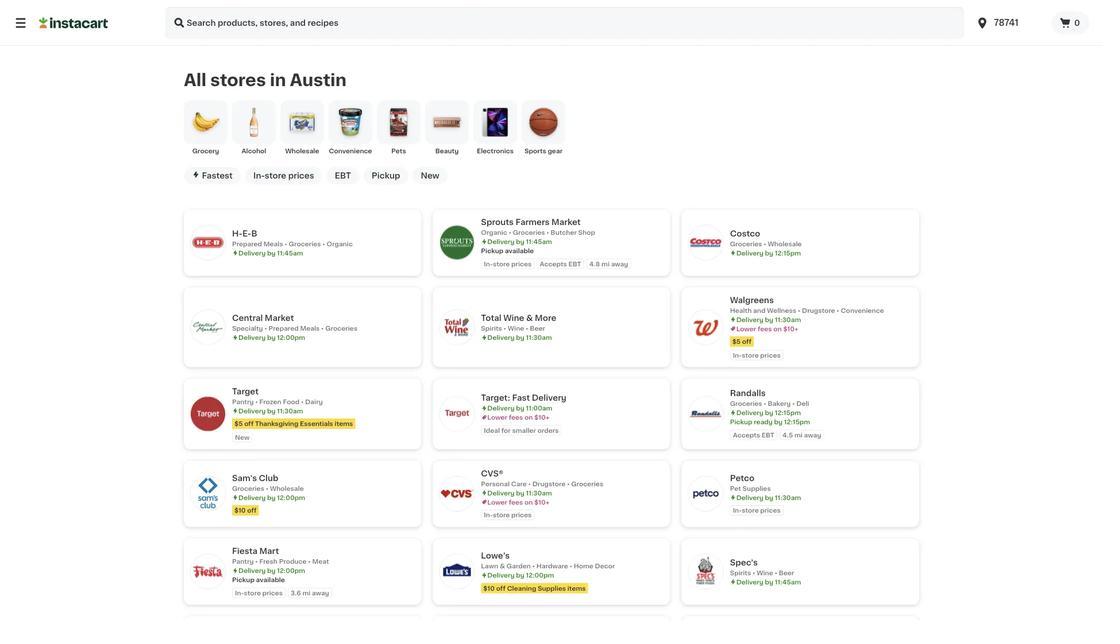 Task type: locate. For each thing, give the bounding box(es) containing it.
$10 down the sam's
[[234, 508, 246, 514]]

delivery by 12:15pm down "costco groceries • wholesale"
[[737, 250, 801, 256]]

target image
[[191, 397, 225, 432]]

groceries inside sprouts farmers market organic • groceries • butcher shop
[[513, 230, 545, 236]]

meals inside the central market specialty • prepared meals • groceries
[[300, 325, 320, 332]]

0 horizontal spatial 11:45am
[[277, 250, 303, 256]]

off down sam's club groceries • wholesale
[[247, 508, 257, 514]]

in- inside button
[[253, 172, 265, 180]]

2 vertical spatial wholesale
[[270, 486, 304, 492]]

0 vertical spatial away
[[611, 261, 628, 267]]

1 horizontal spatial beer
[[779, 570, 794, 576]]

groceries inside "costco groceries • wholesale"
[[730, 241, 762, 247]]

$10+ down 11:00am
[[534, 415, 550, 421]]

0 vertical spatial new
[[421, 172, 439, 180]]

0 vertical spatial spirits
[[481, 325, 502, 332]]

randalls groceries • bakery • deli
[[730, 390, 810, 407]]

2 vertical spatial delivery by 11:45am
[[737, 579, 801, 586]]

2 vertical spatial $10+
[[534, 499, 550, 506]]

2 pantry from the top
[[232, 559, 254, 565]]

accepts down ready
[[733, 432, 760, 439]]

0 vertical spatial &
[[526, 314, 533, 322]]

pickup left ready
[[730, 419, 753, 426]]

1 horizontal spatial $10
[[484, 586, 495, 592]]

0 vertical spatial $10+
[[784, 326, 799, 332]]

e-
[[242, 230, 251, 238]]

meals inside h-e-b prepared meals • groceries • organic
[[264, 241, 283, 247]]

on down care
[[525, 499, 533, 506]]

12:00pm for sam's club
[[277, 495, 305, 501]]

ebt left 4.8 on the right of page
[[569, 261, 581, 267]]

2 horizontal spatial away
[[804, 432, 821, 439]]

3.6 mi away
[[291, 590, 329, 596]]

delivery by 12:00pm down garden
[[488, 573, 554, 579]]

2 vertical spatial lower fees on $10+
[[488, 499, 550, 506]]

on down the delivery by 11:00am
[[525, 415, 533, 421]]

1 vertical spatial mi
[[795, 432, 803, 439]]

1 horizontal spatial supplies
[[743, 486, 771, 492]]

available down sprouts farmers market organic • groceries • butcher shop
[[505, 248, 534, 254]]

in-store prices
[[253, 172, 314, 180], [484, 261, 532, 267], [733, 352, 781, 359], [733, 508, 781, 514], [484, 512, 532, 519], [235, 590, 283, 596]]

$10+ down cvs® personal care • drugstore • groceries
[[534, 499, 550, 506]]

supplies
[[743, 486, 771, 492], [538, 586, 566, 592]]

pantry
[[232, 399, 254, 405], [232, 559, 254, 565]]

new inside button
[[421, 172, 439, 180]]

1 pantry from the top
[[232, 399, 254, 405]]

lower down personal
[[488, 499, 507, 506]]

spirits inside spec's spirits • wine • beer
[[730, 570, 751, 576]]

in- down sprouts
[[484, 261, 493, 267]]

lower for cvs®
[[488, 499, 507, 506]]

by right ready
[[774, 419, 783, 426]]

market inside sprouts farmers market organic • groceries • butcher shop
[[552, 218, 581, 226]]

pickup ready by 12:15pm
[[730, 419, 810, 426]]

all
[[184, 72, 206, 88]]

supplies down hardware
[[538, 586, 566, 592]]

& inside the lowe's lawn & garden • hardware • home decor
[[500, 563, 505, 570]]

2 vertical spatial 11:45am
[[775, 579, 801, 586]]

1 vertical spatial pickup available
[[232, 577, 285, 584]]

cvs® image
[[440, 477, 474, 512]]

available
[[505, 248, 534, 254], [256, 577, 285, 584]]

2 delivery by 12:15pm from the top
[[737, 410, 801, 416]]

drugstore inside cvs® personal care • drugstore • groceries
[[533, 481, 566, 487]]

$5 down health
[[733, 339, 741, 345]]

pantry down fiesta
[[232, 559, 254, 565]]

in-store prices down petco pet supplies
[[733, 508, 781, 514]]

pickup down "pets"
[[372, 172, 400, 180]]

12:15pm down "costco groceries • wholesale"
[[775, 250, 801, 256]]

petco
[[730, 474, 755, 482]]

0 vertical spatial available
[[505, 248, 534, 254]]

pets
[[392, 148, 406, 154]]

sprouts farmers market image
[[440, 226, 474, 260]]

0 vertical spatial prepared
[[232, 241, 262, 247]]

0 horizontal spatial convenience
[[329, 148, 372, 154]]

accepts down butcher at the top of page
[[540, 261, 567, 267]]

1 vertical spatial drugstore
[[533, 481, 566, 487]]

1 vertical spatial items
[[568, 586, 586, 592]]

wholesale
[[285, 148, 319, 154], [768, 241, 802, 247], [270, 486, 304, 492]]

spirits down spec's
[[730, 570, 751, 576]]

central market specialty • prepared meals • groceries
[[232, 314, 358, 332]]

groceries inside the central market specialty • prepared meals • groceries
[[325, 325, 358, 332]]

1 vertical spatial spirits
[[730, 570, 751, 576]]

0 horizontal spatial meals
[[264, 241, 283, 247]]

pickup for fiesta mart
[[232, 577, 255, 584]]

store down petco pet supplies
[[742, 508, 759, 514]]

1 vertical spatial wine
[[508, 325, 524, 332]]

delivery by 12:15pm up pickup ready by 12:15pm
[[737, 410, 801, 416]]

$5 off
[[733, 339, 752, 345]]

0 vertical spatial delivery by 12:15pm
[[737, 250, 801, 256]]

0 vertical spatial lower
[[737, 326, 756, 332]]

4.5 mi away
[[783, 432, 821, 439]]

2 vertical spatial lower
[[488, 499, 507, 506]]

beer inside total wine & more spirits • wine • beer
[[530, 325, 545, 332]]

1 horizontal spatial prepared
[[269, 325, 299, 332]]

all stores in austin
[[184, 72, 347, 88]]

off
[[742, 339, 752, 345], [244, 421, 254, 427], [247, 508, 257, 514], [496, 586, 506, 592]]

b
[[251, 230, 257, 238]]

fees down the and
[[758, 326, 772, 332]]

0 vertical spatial pantry
[[232, 399, 254, 405]]

2 vertical spatial away
[[312, 590, 329, 596]]

ebt down pickup ready by 12:15pm
[[762, 432, 775, 439]]

delivery down target:
[[488, 406, 515, 412]]

by
[[516, 239, 525, 245], [267, 250, 276, 256], [765, 250, 774, 256], [765, 317, 774, 323], [267, 335, 276, 341], [516, 335, 525, 341], [516, 406, 525, 412], [267, 408, 276, 414], [765, 410, 774, 416], [774, 419, 783, 426], [516, 490, 525, 496], [267, 495, 276, 501], [765, 495, 774, 501], [267, 568, 276, 574], [516, 573, 525, 579], [765, 579, 774, 586]]

1 vertical spatial organic
[[327, 241, 353, 247]]

3.6
[[291, 590, 301, 596]]

1 vertical spatial meals
[[300, 325, 320, 332]]

1 vertical spatial convenience
[[841, 307, 884, 314]]

wholesale inside sam's club groceries • wholesale
[[270, 486, 304, 492]]

groceries inside sam's club groceries • wholesale
[[232, 486, 264, 492]]

delivery down "frozen"
[[238, 408, 266, 414]]

fast
[[512, 394, 530, 402]]

0 vertical spatial market
[[552, 218, 581, 226]]

groceries inside cvs® personal care • drugstore • groceries
[[571, 481, 604, 487]]

delivery by 11:30am
[[737, 317, 801, 323], [488, 335, 552, 341], [238, 408, 303, 414], [488, 490, 552, 496], [737, 495, 801, 501]]

supplies down petco on the right bottom
[[743, 486, 771, 492]]

0 vertical spatial $5
[[733, 339, 741, 345]]

0 vertical spatial organic
[[481, 230, 507, 236]]

1 vertical spatial fees
[[509, 415, 523, 421]]

pantry inside fiesta mart pantry • fresh produce • meat
[[232, 559, 254, 565]]

ideal
[[484, 428, 500, 434]]

in-store prices down sprouts
[[484, 261, 532, 267]]

0 vertical spatial wholesale
[[285, 148, 319, 154]]

2 horizontal spatial ebt
[[762, 432, 775, 439]]

costco image
[[689, 226, 723, 260]]

0 vertical spatial drugstore
[[802, 307, 835, 314]]

& down the lowe's
[[500, 563, 505, 570]]

0 vertical spatial lower fees on $10+
[[737, 326, 799, 332]]

items down home
[[568, 586, 586, 592]]

pickup available for sprouts
[[481, 248, 534, 254]]

0 horizontal spatial $5
[[234, 421, 243, 427]]

0 horizontal spatial prepared
[[232, 241, 262, 247]]

delivery by 12:00pm
[[238, 335, 305, 341], [238, 495, 305, 501], [238, 568, 305, 574], [488, 573, 554, 579]]

off left cleaning
[[496, 586, 506, 592]]

1 horizontal spatial &
[[526, 314, 533, 322]]

0 vertical spatial meals
[[264, 241, 283, 247]]

organic inside sprouts farmers market organic • groceries • butcher shop
[[481, 230, 507, 236]]

store down alcohol at the top
[[265, 172, 286, 180]]

ebt left pickup button
[[335, 172, 351, 180]]

1 vertical spatial ebt
[[569, 261, 581, 267]]

farmers
[[516, 218, 550, 226]]

0 vertical spatial accepts ebt
[[540, 261, 581, 267]]

12:00pm down the central market specialty • prepared meals • groceries
[[277, 335, 305, 341]]

1 vertical spatial $10
[[484, 586, 495, 592]]

supplies inside petco pet supplies
[[743, 486, 771, 492]]

pantry inside target pantry • frozen food • dairy
[[232, 399, 254, 405]]

store down fresh
[[244, 590, 261, 596]]

in-store prices down care
[[484, 512, 532, 519]]

organic inside h-e-b prepared meals • groceries • organic
[[327, 241, 353, 247]]

prices down sprouts farmers market organic • groceries • butcher shop
[[511, 261, 532, 267]]

pickup available down fresh
[[232, 577, 285, 584]]

12:00pm for central market
[[277, 335, 305, 341]]

pickup for randalls
[[730, 419, 753, 426]]

delivery by 11:45am down spec's spirits • wine • beer in the right of the page
[[737, 579, 801, 586]]

away for randalls
[[804, 432, 821, 439]]

1 vertical spatial on
[[525, 415, 533, 421]]

care
[[511, 481, 527, 487]]

fastest button
[[184, 167, 241, 184]]

delivery by 11:45am down farmers on the top of page
[[488, 239, 552, 245]]

dairy
[[305, 399, 323, 405]]

hardware
[[537, 563, 568, 570]]

petco image
[[689, 477, 723, 512]]

2 vertical spatial ebt
[[762, 432, 775, 439]]

delivery by 11:45am for h-e-b
[[238, 250, 303, 256]]

pickup down sprouts
[[481, 248, 504, 254]]

lower up ideal
[[488, 415, 507, 421]]

pickup down fiesta
[[232, 577, 255, 584]]

pantry down target
[[232, 399, 254, 405]]

total wine & more spirits • wine • beer
[[481, 314, 557, 332]]

walgreens health and wellness • drugstore • convenience
[[730, 296, 884, 314]]

11:45am down sprouts farmers market organic • groceries • butcher shop
[[526, 239, 552, 245]]

available for mart
[[256, 577, 285, 584]]

12:00pm down sam's club groceries • wholesale
[[277, 495, 305, 501]]

1 vertical spatial lower
[[488, 415, 507, 421]]

ebt inside 'button'
[[335, 172, 351, 180]]

h-e-b prepared meals • groceries • organic
[[232, 230, 353, 247]]

1 vertical spatial delivery by 11:45am
[[238, 250, 303, 256]]

1 vertical spatial wholesale
[[768, 241, 802, 247]]

beauty button
[[425, 100, 469, 156]]

11:45am
[[526, 239, 552, 245], [277, 250, 303, 256], [775, 579, 801, 586]]

off left thanksgiving
[[244, 421, 254, 427]]

fees down the delivery by 11:00am
[[509, 415, 523, 421]]

delivery by 11:45am
[[488, 239, 552, 245], [238, 250, 303, 256], [737, 579, 801, 586]]

accepts ebt down butcher at the top of page
[[540, 261, 581, 267]]

0 vertical spatial 11:45am
[[526, 239, 552, 245]]

& inside total wine & more spirits • wine • beer
[[526, 314, 533, 322]]

2 vertical spatial on
[[525, 499, 533, 506]]

0 vertical spatial pickup available
[[481, 248, 534, 254]]

prepared inside h-e-b prepared meals • groceries • organic
[[232, 241, 262, 247]]

sam's
[[232, 474, 257, 482]]

items right essentials
[[335, 421, 353, 427]]

randalls image
[[689, 397, 723, 432]]

prices inside button
[[288, 172, 314, 180]]

$5 right target image
[[234, 421, 243, 427]]

0 horizontal spatial $10
[[234, 508, 246, 514]]

market inside the central market specialty • prepared meals • groceries
[[265, 314, 294, 322]]

available for farmers
[[505, 248, 534, 254]]

fiesta mart image
[[191, 555, 225, 589]]

1 vertical spatial away
[[804, 432, 821, 439]]

prices left 3.6
[[262, 590, 283, 596]]

essentials
[[300, 421, 333, 427]]

deli
[[797, 401, 810, 407]]

2 vertical spatial 12:15pm
[[784, 419, 810, 426]]

pickup for sprouts farmers market
[[481, 248, 504, 254]]

drugstore inside walgreens health and wellness • drugstore • convenience
[[802, 307, 835, 314]]

1 vertical spatial 12:15pm
[[775, 410, 801, 416]]

delivery by 11:45am down b
[[238, 250, 303, 256]]

1 vertical spatial market
[[265, 314, 294, 322]]

1 horizontal spatial $5
[[733, 339, 741, 345]]

by down fresh
[[267, 568, 276, 574]]

$10+ down "wellness"
[[784, 326, 799, 332]]

1 horizontal spatial meals
[[300, 325, 320, 332]]

produce
[[279, 559, 307, 565]]

1 horizontal spatial market
[[552, 218, 581, 226]]

$10+
[[784, 326, 799, 332], [534, 415, 550, 421], [534, 499, 550, 506]]

pets button
[[377, 100, 421, 156]]

delivery by 11:30am down care
[[488, 490, 552, 496]]

delivery by 11:30am down petco pet supplies
[[737, 495, 801, 501]]

convenience inside walgreens health and wellness • drugstore • convenience
[[841, 307, 884, 314]]

accepts
[[540, 261, 567, 267], [733, 432, 760, 439]]

costco
[[730, 230, 760, 238]]

delivery down specialty
[[238, 335, 266, 341]]

None search field
[[166, 7, 964, 39]]

market up butcher at the top of page
[[552, 218, 581, 226]]

prepared
[[232, 241, 262, 247], [269, 325, 299, 332]]

& for wine
[[526, 314, 533, 322]]

off for lowe's
[[496, 586, 506, 592]]

4.8
[[589, 261, 600, 267]]

pet
[[730, 486, 741, 492]]

1 horizontal spatial convenience
[[841, 307, 884, 314]]

wellness
[[767, 307, 797, 314]]

1 vertical spatial supplies
[[538, 586, 566, 592]]

by up pickup ready by 12:15pm
[[765, 410, 774, 416]]

1 horizontal spatial mi
[[602, 261, 610, 267]]

$5
[[733, 339, 741, 345], [234, 421, 243, 427]]

1 delivery by 12:15pm from the top
[[737, 250, 801, 256]]

fees
[[758, 326, 772, 332], [509, 415, 523, 421], [509, 499, 523, 506]]

2 vertical spatial fees
[[509, 499, 523, 506]]

delivery down costco at the top right
[[737, 250, 764, 256]]

1 horizontal spatial delivery by 11:45am
[[488, 239, 552, 245]]

by down total wine & more spirits • wine • beer
[[516, 335, 525, 341]]

away right 4.8 on the right of page
[[611, 261, 628, 267]]

2 vertical spatial wine
[[757, 570, 773, 576]]

pickup available
[[481, 248, 534, 254], [232, 577, 285, 584]]

1 horizontal spatial 11:45am
[[526, 239, 552, 245]]

organic
[[481, 230, 507, 236], [327, 241, 353, 247]]

target: fast delivery image
[[440, 397, 474, 432]]

away right 3.6
[[312, 590, 329, 596]]

mi right 4.8 on the right of page
[[602, 261, 610, 267]]

$10 off
[[234, 508, 257, 514]]

accepts ebt down ready
[[733, 432, 775, 439]]

prices down care
[[511, 512, 532, 519]]

1 horizontal spatial available
[[505, 248, 534, 254]]

away
[[611, 261, 628, 267], [804, 432, 821, 439], [312, 590, 329, 596]]

0 vertical spatial fees
[[758, 326, 772, 332]]

by down the and
[[765, 317, 774, 323]]

lower fees on $10+ down care
[[488, 499, 550, 506]]

lower up '$5 off'
[[737, 326, 756, 332]]

0 horizontal spatial accepts
[[540, 261, 567, 267]]

1 vertical spatial 11:45am
[[277, 250, 303, 256]]

beer inside spec's spirits • wine • beer
[[779, 570, 794, 576]]

stores
[[210, 72, 266, 88]]

0 horizontal spatial pickup available
[[232, 577, 285, 584]]

12:15pm down bakery
[[775, 410, 801, 416]]

items
[[335, 421, 353, 427], [568, 586, 586, 592]]

lowe's lawn & garden • hardware • home decor
[[481, 552, 615, 570]]

market
[[552, 218, 581, 226], [265, 314, 294, 322]]

1 horizontal spatial items
[[568, 586, 586, 592]]

78741 button
[[969, 7, 1052, 39]]

prices left ebt 'button'
[[288, 172, 314, 180]]

petco pet supplies
[[730, 474, 771, 492]]

mi for randalls
[[795, 432, 803, 439]]

delivery by 11:30am down "frozen"
[[238, 408, 303, 414]]

1 vertical spatial $5
[[234, 421, 243, 427]]

mi for fiesta mart
[[303, 590, 311, 596]]

0 vertical spatial convenience
[[329, 148, 372, 154]]

0 vertical spatial accepts
[[540, 261, 567, 267]]

0 horizontal spatial ebt
[[335, 172, 351, 180]]

club
[[259, 474, 278, 482]]

total wine & more image
[[440, 310, 474, 345]]

off for sam's club
[[247, 508, 257, 514]]

0 horizontal spatial drugstore
[[533, 481, 566, 487]]

in- down pet
[[733, 508, 742, 514]]

in- down personal
[[484, 512, 493, 519]]

2 horizontal spatial mi
[[795, 432, 803, 439]]

1 vertical spatial lower fees on $10+
[[488, 415, 550, 421]]

fees for walgreens
[[758, 326, 772, 332]]

groceries
[[513, 230, 545, 236], [289, 241, 321, 247], [730, 241, 762, 247], [325, 325, 358, 332], [730, 401, 762, 407], [571, 481, 604, 487], [232, 486, 264, 492]]

0 vertical spatial ebt
[[335, 172, 351, 180]]

store inside button
[[265, 172, 286, 180]]

alcohol button
[[232, 100, 276, 156]]

central
[[232, 314, 263, 322]]

fresh
[[259, 559, 278, 565]]

target: fast delivery
[[481, 394, 567, 402]]

sprouts farmers market organic • groceries • butcher shop
[[481, 218, 595, 236]]

1 vertical spatial beer
[[779, 570, 794, 576]]

prices up randalls groceries • bakery • deli
[[761, 352, 781, 359]]

0 vertical spatial $10
[[234, 508, 246, 514]]

12:00pm
[[277, 335, 305, 341], [277, 495, 305, 501], [277, 568, 305, 574], [526, 573, 554, 579]]

new
[[421, 172, 439, 180], [235, 434, 250, 441]]

78741 button
[[976, 7, 1045, 39]]

available down fresh
[[256, 577, 285, 584]]

drugstore right care
[[533, 481, 566, 487]]

0 vertical spatial delivery by 11:45am
[[488, 239, 552, 245]]

0 horizontal spatial market
[[265, 314, 294, 322]]

1 horizontal spatial drugstore
[[802, 307, 835, 314]]

1 horizontal spatial pickup available
[[481, 248, 534, 254]]

delivery by 12:15pm
[[737, 250, 801, 256], [737, 410, 801, 416]]

1 horizontal spatial ebt
[[569, 261, 581, 267]]

lower fees on $10+
[[737, 326, 799, 332], [488, 415, 550, 421], [488, 499, 550, 506]]

in- down alcohol at the top
[[253, 172, 265, 180]]

1 horizontal spatial spirits
[[730, 570, 751, 576]]

1 vertical spatial delivery by 12:15pm
[[737, 410, 801, 416]]

prices
[[288, 172, 314, 180], [511, 261, 532, 267], [761, 352, 781, 359], [761, 508, 781, 514], [511, 512, 532, 519], [262, 590, 283, 596]]



Task type: describe. For each thing, give the bounding box(es) containing it.
health
[[730, 307, 752, 314]]

home
[[574, 563, 594, 570]]

delivery by 12:00pm down fresh
[[238, 568, 305, 574]]

target pantry • frozen food • dairy
[[232, 388, 323, 405]]

instacart logo image
[[39, 16, 108, 30]]

in- down '$5 off'
[[733, 352, 742, 359]]

grocery button
[[184, 100, 228, 156]]

convenience inside button
[[329, 148, 372, 154]]

in-store prices button
[[245, 167, 322, 184]]

in
[[270, 72, 286, 88]]

11:30am for total wine & more
[[526, 335, 552, 341]]

lower fees on $10+ for walgreens
[[737, 326, 799, 332]]

walgreens
[[730, 296, 774, 304]]

and
[[753, 307, 766, 314]]

meat
[[312, 559, 329, 565]]

delivery by 11:00am
[[488, 406, 553, 412]]

delivery down health
[[737, 317, 764, 323]]

1 horizontal spatial accepts ebt
[[733, 432, 775, 439]]

0 horizontal spatial new
[[235, 434, 250, 441]]

11:00am
[[526, 406, 553, 412]]

sports gear button
[[522, 100, 565, 156]]

wholesale inside "costco groceries • wholesale"
[[768, 241, 802, 247]]

$5 off thanksgiving essentials items
[[234, 421, 353, 427]]

delivery by 11:45am for spec's
[[737, 579, 801, 586]]

shop
[[578, 230, 595, 236]]

groceries inside randalls groceries • bakery • deli
[[730, 401, 762, 407]]

spec's spirits • wine • beer
[[730, 559, 794, 576]]

$10 for club
[[234, 508, 246, 514]]

on for cvs®
[[525, 499, 533, 506]]

delivery down petco pet supplies
[[737, 495, 764, 501]]

personal
[[481, 481, 510, 487]]

delivery down personal
[[488, 490, 515, 496]]

by down garden
[[516, 573, 525, 579]]

items for target
[[335, 421, 353, 427]]

wine inside spec's spirits • wine • beer
[[757, 570, 773, 576]]

0 button
[[1052, 11, 1090, 34]]

delivery down b
[[238, 250, 266, 256]]

sports gear
[[525, 148, 563, 154]]

lower fees on $10+ for cvs®
[[488, 499, 550, 506]]

on for walgreens
[[774, 326, 782, 332]]

orders
[[538, 428, 559, 434]]

pickup available for fiesta
[[232, 577, 285, 584]]

• inside "costco groceries • wholesale"
[[764, 241, 767, 247]]

by down "costco groceries • wholesale"
[[765, 250, 774, 256]]

delivery up ready
[[737, 410, 764, 416]]

h-
[[232, 230, 242, 238]]

off for walgreens
[[742, 339, 752, 345]]

off for target
[[244, 421, 254, 427]]

by down fast
[[516, 406, 525, 412]]

by down h-e-b prepared meals • groceries • organic
[[267, 250, 276, 256]]

gear
[[548, 148, 563, 154]]

delivery by 11:30am for total wine & more
[[488, 335, 552, 341]]

wholesale inside button
[[285, 148, 319, 154]]

randalls
[[730, 390, 766, 398]]

in-store prices down fresh
[[235, 590, 283, 596]]

store down personal
[[493, 512, 510, 519]]

spec's image
[[689, 555, 723, 589]]

target
[[232, 388, 259, 396]]

Search field
[[166, 7, 964, 39]]

$5 for walgreens
[[733, 339, 741, 345]]

costco groceries • wholesale
[[730, 230, 802, 247]]

78741
[[994, 19, 1019, 27]]

groceries inside h-e-b prepared meals • groceries • organic
[[289, 241, 321, 247]]

cvs® personal care • drugstore • groceries
[[481, 470, 604, 487]]

garden
[[507, 563, 531, 570]]

$10 for lawn
[[484, 586, 495, 592]]

delivery by 12:00pm for central market
[[238, 335, 305, 341]]

more
[[535, 314, 557, 322]]

$10+ for walgreens
[[784, 326, 799, 332]]

lower for walgreens
[[737, 326, 756, 332]]

thanksgiving
[[255, 421, 298, 427]]

delivery by 12:00pm for sam's club
[[238, 495, 305, 501]]

• inside sam's club groceries • wholesale
[[266, 486, 269, 492]]

electronics button
[[474, 100, 517, 156]]

12:00pm for lowe's
[[526, 573, 554, 579]]

decor
[[595, 563, 615, 570]]

by down the central market specialty • prepared meals • groceries
[[267, 335, 276, 341]]

spirits inside total wine & more spirits • wine • beer
[[481, 325, 502, 332]]

austin
[[290, 72, 347, 88]]

bakery
[[768, 401, 791, 407]]

lawn
[[481, 563, 498, 570]]

$5 for target
[[234, 421, 243, 427]]

smaller
[[512, 428, 536, 434]]

11:30am for petco
[[775, 495, 801, 501]]

delivery up 11:00am
[[532, 394, 567, 402]]

fastest
[[202, 172, 233, 180]]

cvs®
[[481, 470, 504, 478]]

fees for cvs®
[[509, 499, 523, 506]]

delivery by 11:30am for target
[[238, 408, 303, 414]]

0 vertical spatial 12:15pm
[[775, 250, 801, 256]]

ideal for smaller orders
[[484, 428, 559, 434]]

by down care
[[516, 490, 525, 496]]

sports
[[525, 148, 546, 154]]

store down sprouts
[[493, 261, 510, 267]]

fiesta
[[232, 548, 257, 556]]

in-store prices inside button
[[253, 172, 314, 180]]

0 vertical spatial mi
[[602, 261, 610, 267]]

11:45am for spec's
[[775, 579, 801, 586]]

h e b image
[[191, 226, 225, 260]]

0 horizontal spatial accepts ebt
[[540, 261, 581, 267]]

delivery by 12:00pm for lowe's
[[488, 573, 554, 579]]

0 vertical spatial wine
[[504, 314, 524, 322]]

butcher
[[551, 230, 577, 236]]

$10+ for cvs®
[[534, 499, 550, 506]]

delivery down 'total'
[[488, 335, 515, 341]]

1 horizontal spatial accepts
[[733, 432, 760, 439]]

delivery down lawn
[[488, 573, 515, 579]]

store down '$5 off'
[[742, 352, 759, 359]]

alcohol
[[242, 148, 266, 154]]

delivery down spec's spirits • wine • beer in the right of the page
[[737, 579, 764, 586]]

target:
[[481, 394, 510, 402]]

wholesale button
[[280, 100, 324, 156]]

by down spec's spirits • wine • beer in the right of the page
[[765, 579, 774, 586]]

by down sam's club groceries • wholesale
[[267, 495, 276, 501]]

food
[[283, 399, 300, 405]]

in- down fiesta
[[235, 590, 244, 596]]

walgreens image
[[689, 310, 723, 345]]

delivery down fresh
[[238, 568, 266, 574]]

convenience button
[[329, 100, 372, 156]]

by down "frozen"
[[267, 408, 276, 414]]

$10 off cleaning supplies items
[[484, 586, 586, 592]]

12:00pm down produce
[[277, 568, 305, 574]]

11:30am for target
[[277, 408, 303, 414]]

delivery up $10 off
[[238, 495, 266, 501]]

delivery down sprouts
[[488, 239, 515, 245]]

pickup button
[[364, 167, 408, 184]]

ready
[[754, 419, 773, 426]]

beauty
[[435, 148, 459, 154]]

sam's club image
[[191, 477, 225, 512]]

4.8 mi away
[[589, 261, 628, 267]]

mart
[[259, 548, 279, 556]]

& for lawn
[[500, 563, 505, 570]]

in-store prices down '$5 off'
[[733, 352, 781, 359]]

0 horizontal spatial supplies
[[538, 586, 566, 592]]

delivery by 11:30am down the and
[[737, 317, 801, 323]]

cleaning
[[507, 586, 536, 592]]

central market image
[[191, 310, 225, 345]]

pickup inside button
[[372, 172, 400, 180]]

total
[[481, 314, 502, 322]]

by down petco pet supplies
[[765, 495, 774, 501]]

delivery by 11:30am for petco
[[737, 495, 801, 501]]

grocery
[[192, 148, 219, 154]]

4.5
[[783, 432, 793, 439]]

for
[[502, 428, 511, 434]]

ebt button
[[327, 167, 359, 184]]

prices down petco pet supplies
[[761, 508, 781, 514]]

sprouts
[[481, 218, 514, 226]]

by down farmers on the top of page
[[516, 239, 525, 245]]

fiesta mart pantry • fresh produce • meat
[[232, 548, 329, 565]]

new button
[[413, 167, 448, 184]]

items for lowe's
[[568, 586, 586, 592]]

frozen
[[259, 399, 281, 405]]

lowe's image
[[440, 555, 474, 589]]

all stores in austin main content
[[0, 46, 1103, 621]]

prepared inside the central market specialty • prepared meals • groceries
[[269, 325, 299, 332]]

1 vertical spatial $10+
[[534, 415, 550, 421]]

specialty
[[232, 325, 263, 332]]

11:45am for h-e-b
[[277, 250, 303, 256]]

lowe's
[[481, 552, 510, 560]]

electronics
[[477, 148, 514, 154]]

away for fiesta mart
[[312, 590, 329, 596]]

sam's club groceries • wholesale
[[232, 474, 304, 492]]



Task type: vqa. For each thing, say whether or not it's contained in the screenshot.
Spec's Spirits • Wine • Beer
yes



